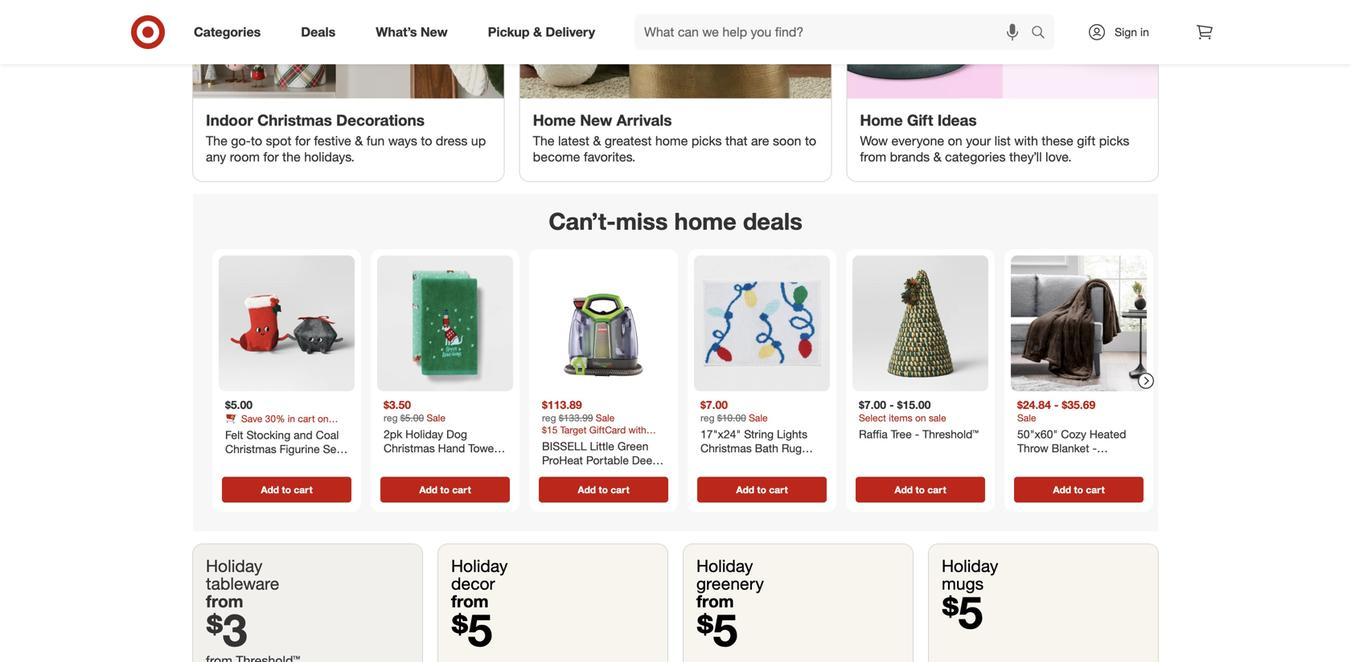 Task type: describe. For each thing, give the bounding box(es) containing it.
$7.00 for -
[[859, 398, 886, 412]]

$5 for holiday decor from
[[451, 603, 493, 657]]

festive
[[314, 133, 351, 149]]

felt
[[225, 428, 243, 442]]

white
[[701, 455, 729, 470]]

to for $5.00
[[282, 484, 291, 496]]

from for holiday tableware from
[[206, 591, 243, 612]]

blanket
[[1052, 441, 1090, 455]]

holiday
[[254, 425, 285, 437]]

holiday greenery from
[[697, 556, 764, 612]]

from for holiday decor from
[[451, 591, 489, 612]]

$24.84 - $35.69 sale 50"x60" cozy heated throw blanket - brookstone
[[1018, 398, 1126, 470]]

home inside carousel region
[[674, 207, 737, 236]]

cart for $5.00
[[294, 484, 313, 496]]

fun
[[367, 133, 385, 149]]

sale
[[929, 412, 946, 424]]

brookstone
[[1018, 455, 1076, 470]]

30%
[[265, 413, 285, 425]]

red/gray
[[298, 456, 346, 470]]

greenery
[[697, 574, 764, 594]]

holidays.
[[304, 149, 355, 165]]

heated
[[1090, 427, 1126, 441]]

spot
[[266, 133, 291, 149]]

cleaner
[[542, 468, 581, 482]]

bissell little green proheat portable deep cleaner - 2513g
[[542, 439, 659, 482]]

carousel region
[[193, 194, 1158, 545]]

search button
[[1024, 14, 1063, 53]]

love.
[[1046, 149, 1072, 165]]

indoor
[[206, 111, 253, 130]]

categories
[[945, 149, 1006, 165]]

home inside home new arrivals the latest & greatest home picks that are soon to become favorites.
[[655, 133, 688, 149]]

holiday for tableware
[[206, 556, 263, 577]]

sign in link
[[1074, 14, 1174, 50]]

add to cart button for $3.50
[[380, 477, 510, 503]]

go-
[[231, 133, 251, 149]]

17"x24"
[[701, 427, 741, 441]]

are
[[751, 133, 769, 149]]

home gift ideas wow everyone on your list with these gift picks from brands & categories they'll love.
[[860, 111, 1130, 165]]

select
[[225, 425, 251, 437]]

- left $15.00
[[890, 398, 894, 412]]

- inside bissell little green proheat portable deep cleaner - 2513g
[[584, 468, 589, 482]]

deals
[[301, 24, 336, 40]]

raffia tree - threshold™ image
[[853, 256, 989, 392]]

save
[[241, 413, 262, 425]]

add to cart button for $113.89
[[539, 477, 668, 503]]

wondershop™ inside felt stocking and coal christmas figurine set - wondershop™ red/gray
[[225, 456, 295, 470]]

$5 for holiday greenery from
[[697, 603, 738, 657]]

$35.69
[[1062, 398, 1096, 412]]

christmas inside $7.00 reg $10.00 sale 17"x24" string lights christmas bath rug white - wondershop™
[[701, 441, 752, 455]]

add to cart button for $7.00
[[697, 477, 827, 503]]

figurine
[[280, 442, 320, 456]]

gift
[[907, 111, 933, 130]]

$3
[[206, 603, 247, 657]]

tree
[[891, 427, 912, 441]]

select
[[859, 412, 886, 424]]

decorations
[[336, 111, 425, 130]]

mugs
[[942, 574, 984, 594]]

home new arrivals the latest & greatest home picks that are soon to become favorites.
[[533, 111, 816, 165]]

4 holiday from the left
[[942, 556, 999, 577]]

raffia
[[859, 427, 888, 441]]

tableware
[[206, 574, 279, 594]]

ideas
[[938, 111, 977, 130]]

little
[[590, 439, 614, 453]]

cart for $7.00
[[769, 484, 788, 496]]

search
[[1024, 26, 1063, 41]]

can't-miss home deals
[[549, 207, 803, 236]]

What can we help you find? suggestions appear below search field
[[635, 14, 1035, 50]]

the
[[282, 149, 301, 165]]

decor inside save 30% in cart on select holiday decor
[[287, 425, 312, 437]]

home for home gift ideas
[[860, 111, 903, 130]]

room
[[230, 149, 260, 165]]

in inside save 30% in cart on select holiday decor
[[288, 413, 295, 425]]

these
[[1042, 133, 1074, 149]]

greatest
[[605, 133, 652, 149]]

$133.99
[[559, 412, 593, 424]]

with
[[1014, 133, 1038, 149]]

brands
[[890, 149, 930, 165]]

2513g
[[592, 468, 626, 482]]

new for what's
[[421, 24, 448, 40]]

sale for $5.00
[[427, 412, 446, 424]]

cart for $3.50
[[452, 484, 471, 496]]

- inside felt stocking and coal christmas figurine set - wondershop™ red/gray
[[343, 442, 348, 456]]

to inside home new arrivals the latest & greatest home picks that are soon to become favorites.
[[805, 133, 816, 149]]

your
[[966, 133, 991, 149]]

& inside home new arrivals the latest & greatest home picks that are soon to become favorites.
[[593, 133, 601, 149]]

soon
[[773, 133, 801, 149]]

$3.50 reg $5.00 sale
[[384, 398, 446, 424]]

categories
[[194, 24, 261, 40]]

wondershop™ inside $7.00 reg $10.00 sale 17"x24" string lights christmas bath rug white - wondershop™
[[740, 455, 810, 470]]

categories link
[[180, 14, 281, 50]]

pickup & delivery
[[488, 24, 595, 40]]

cozy
[[1061, 427, 1087, 441]]

1 horizontal spatial for
[[295, 133, 310, 149]]

add to cart for $5.00
[[261, 484, 313, 496]]

to for $7.00 - $15.00
[[916, 484, 925, 496]]

sign in
[[1115, 25, 1149, 39]]

what's new
[[376, 24, 448, 40]]

dress
[[436, 133, 468, 149]]

threshold™
[[923, 427, 979, 441]]

sign
[[1115, 25, 1137, 39]]

$113.89 reg $133.99 sale
[[542, 398, 615, 424]]

reg for $7.00
[[701, 412, 715, 424]]

delivery
[[546, 24, 595, 40]]

add to cart for $24.84 - $35.69
[[1053, 484, 1105, 496]]

new for home
[[580, 111, 612, 130]]

latest
[[558, 133, 589, 149]]

bissell little green proheat portable deep cleaner - 2513g image
[[536, 256, 672, 392]]

2 horizontal spatial $5
[[942, 585, 983, 640]]

holiday mugs
[[942, 556, 999, 594]]

rug
[[782, 441, 802, 455]]



Task type: vqa. For each thing, say whether or not it's contained in the screenshot.


Task type: locate. For each thing, give the bounding box(es) containing it.
add
[[261, 484, 279, 496], [419, 484, 438, 496], [578, 484, 596, 496], [736, 484, 755, 496], [895, 484, 913, 496], [1053, 484, 1071, 496]]

on inside save 30% in cart on select holiday decor
[[318, 413, 329, 425]]

add for $24.84 - $35.69
[[1053, 484, 1071, 496]]

5 add from the left
[[895, 484, 913, 496]]

& right pickup
[[533, 24, 542, 40]]

portable
[[586, 453, 629, 468]]

sale inside the $3.50 reg $5.00 sale
[[427, 412, 446, 424]]

home
[[655, 133, 688, 149], [674, 207, 737, 236]]

that
[[725, 133, 748, 149]]

sale
[[427, 412, 446, 424], [596, 412, 615, 424], [749, 412, 768, 424], [1018, 412, 1036, 424]]

for up the
[[295, 133, 310, 149]]

add for $7.00 - $15.00
[[895, 484, 913, 496]]

set
[[323, 442, 340, 456]]

holiday decor from
[[451, 556, 508, 612]]

holiday for greenery
[[697, 556, 753, 577]]

1 add from the left
[[261, 484, 279, 496]]

on inside $7.00 - $15.00 select items on sale raffia tree - threshold™
[[915, 412, 926, 424]]

-
[[890, 398, 894, 412], [1054, 398, 1059, 412], [915, 427, 920, 441], [1093, 441, 1097, 455], [343, 442, 348, 456], [733, 455, 737, 470], [584, 468, 589, 482]]

1 horizontal spatial $7.00
[[859, 398, 886, 412]]

picks right 'gift'
[[1099, 133, 1130, 149]]

everyone
[[892, 133, 944, 149]]

add down the 2513g
[[578, 484, 596, 496]]

add down brookstone
[[1053, 484, 1071, 496]]

0 horizontal spatial picks
[[692, 133, 722, 149]]

- left $35.69
[[1054, 398, 1059, 412]]

in right the sign
[[1141, 25, 1149, 39]]

deals link
[[287, 14, 356, 50]]

add to cart for $7.00 - $15.00
[[895, 484, 946, 496]]

add down the $3.50 reg $5.00 sale
[[419, 484, 438, 496]]

- right white
[[733, 455, 737, 470]]

add for $5.00
[[261, 484, 279, 496]]

to for $24.84 - $35.69
[[1074, 484, 1083, 496]]

1 holiday from the left
[[206, 556, 263, 577]]

$7.00 - $15.00 select items on sale raffia tree - threshold™
[[859, 398, 979, 441]]

home up the latest
[[533, 111, 576, 130]]

1 horizontal spatial the
[[533, 133, 555, 149]]

2 the from the left
[[533, 133, 555, 149]]

4 sale from the left
[[1018, 412, 1036, 424]]

0 horizontal spatial wondershop™
[[225, 456, 295, 470]]

indoor christmas decorations the go-to spot for festive & fun ways to dress up any room for the holidays.
[[206, 111, 486, 165]]

2 add to cart button from the left
[[380, 477, 510, 503]]

from inside home gift ideas wow everyone on your list with these gift picks from brands & categories they'll love.
[[860, 149, 887, 165]]

$7.00 up raffia
[[859, 398, 886, 412]]

0 vertical spatial home
[[655, 133, 688, 149]]

2 horizontal spatial reg
[[701, 412, 715, 424]]

christmas down select
[[225, 442, 276, 456]]

3 holiday from the left
[[697, 556, 753, 577]]

6 add from the left
[[1053, 484, 1071, 496]]

to for $7.00
[[757, 484, 767, 496]]

0 horizontal spatial $5.00
[[225, 398, 253, 412]]

the up become
[[533, 133, 555, 149]]

- right set
[[343, 442, 348, 456]]

sale right $3.50
[[427, 412, 446, 424]]

add to cart button for $7.00 - $15.00
[[856, 477, 985, 503]]

decor
[[287, 425, 312, 437], [451, 574, 495, 594]]

picks inside home new arrivals the latest & greatest home picks that are soon to become favorites.
[[692, 133, 722, 149]]

3 add from the left
[[578, 484, 596, 496]]

on inside home gift ideas wow everyone on your list with these gift picks from brands & categories they'll love.
[[948, 133, 963, 149]]

felt stocking and coal christmas figurine set - wondershop™ red/gray image
[[219, 256, 355, 392]]

new up the latest
[[580, 111, 612, 130]]

picks
[[692, 133, 722, 149], [1099, 133, 1130, 149]]

1 add to cart from the left
[[261, 484, 313, 496]]

can't-
[[549, 207, 616, 236]]

wondershop™ down the "string"
[[740, 455, 810, 470]]

cart inside save 30% in cart on select holiday decor
[[298, 413, 315, 425]]

on for $15.00
[[915, 412, 926, 424]]

add to cart for $113.89
[[578, 484, 630, 496]]

from inside holiday decor from
[[451, 591, 489, 612]]

reg inside the $3.50 reg $5.00 sale
[[384, 412, 398, 424]]

favorites.
[[584, 149, 636, 165]]

2 add to cart from the left
[[419, 484, 471, 496]]

1 horizontal spatial home
[[860, 111, 903, 130]]

to for $3.50
[[440, 484, 450, 496]]

reg for $113.89
[[542, 412, 556, 424]]

- right blanket
[[1093, 441, 1097, 455]]

deep
[[632, 453, 659, 468]]

wondershop™ down stocking
[[225, 456, 295, 470]]

add to cart for $3.50
[[419, 484, 471, 496]]

1 horizontal spatial new
[[580, 111, 612, 130]]

17"x24" string lights christmas bath rug white - wondershop™ image
[[694, 256, 830, 392]]

on up 'coal'
[[318, 413, 329, 425]]

&
[[533, 24, 542, 40], [355, 133, 363, 149], [593, 133, 601, 149], [934, 149, 942, 165]]

$15.00
[[897, 398, 931, 412]]

add for $113.89
[[578, 484, 596, 496]]

sale up the "string"
[[749, 412, 768, 424]]

1 horizontal spatial $5.00
[[400, 412, 424, 424]]

$5.00 inside the $3.50 reg $5.00 sale
[[400, 412, 424, 424]]

2 horizontal spatial on
[[948, 133, 963, 149]]

the for home new arrivals
[[533, 133, 555, 149]]

add to cart button
[[222, 477, 352, 503], [380, 477, 510, 503], [539, 477, 668, 503], [697, 477, 827, 503], [856, 477, 985, 503], [1014, 477, 1144, 503]]

4 add from the left
[[736, 484, 755, 496]]

1 horizontal spatial reg
[[542, 412, 556, 424]]

$7.00 inside $7.00 - $15.00 select items on sale raffia tree - threshold™
[[859, 398, 886, 412]]

miss
[[616, 207, 668, 236]]

0 horizontal spatial new
[[421, 24, 448, 40]]

$10.00
[[717, 412, 746, 424]]

christmas inside indoor christmas decorations the go-to spot for festive & fun ways to dress up any room for the holidays.
[[257, 111, 332, 130]]

sale up little
[[596, 412, 615, 424]]

the inside indoor christmas decorations the go-to spot for festive & fun ways to dress up any room for the holidays.
[[206, 133, 228, 149]]

0 horizontal spatial $7.00
[[701, 398, 728, 412]]

$7.00 up 17"x24"
[[701, 398, 728, 412]]

$113.89
[[542, 398, 582, 412]]

2 $7.00 from the left
[[859, 398, 886, 412]]

reg for $3.50
[[384, 412, 398, 424]]

the for indoor christmas decorations
[[206, 133, 228, 149]]

1 vertical spatial new
[[580, 111, 612, 130]]

2 picks from the left
[[1099, 133, 1130, 149]]

wondershop™
[[740, 455, 810, 470], [225, 456, 295, 470]]

sale for $35.69
[[1018, 412, 1036, 424]]

1 $7.00 from the left
[[701, 398, 728, 412]]

on for ideas
[[948, 133, 963, 149]]

from inside 'holiday tableware from'
[[206, 591, 243, 612]]

throw
[[1018, 441, 1049, 455]]

0 horizontal spatial home
[[533, 111, 576, 130]]

up
[[471, 133, 486, 149]]

$3.50
[[384, 398, 411, 412]]

2 home from the left
[[860, 111, 903, 130]]

holiday for decor
[[451, 556, 508, 577]]

in inside the sign in "link"
[[1141, 25, 1149, 39]]

& down everyone
[[934, 149, 942, 165]]

in
[[1141, 25, 1149, 39], [288, 413, 295, 425]]

sale inside the $24.84 - $35.69 sale 50"x60" cozy heated throw blanket - brookstone
[[1018, 412, 1036, 424]]

home down the arrivals
[[655, 133, 688, 149]]

stocking
[[247, 428, 291, 442]]

$7.00 for reg
[[701, 398, 728, 412]]

from
[[860, 149, 887, 165], [206, 591, 243, 612], [451, 591, 489, 612], [697, 591, 734, 612]]

0 horizontal spatial for
[[263, 149, 279, 165]]

3 add to cart from the left
[[578, 484, 630, 496]]

2 reg from the left
[[542, 412, 556, 424]]

$7.00 inside $7.00 reg $10.00 sale 17"x24" string lights christmas bath rug white - wondershop™
[[701, 398, 728, 412]]

bissell
[[542, 439, 587, 453]]

christmas
[[257, 111, 332, 130], [701, 441, 752, 455], [225, 442, 276, 456]]

& up favorites.
[[593, 133, 601, 149]]

the up any
[[206, 133, 228, 149]]

christmas inside felt stocking and coal christmas figurine set - wondershop™ red/gray
[[225, 442, 276, 456]]

new inside home new arrivals the latest & greatest home picks that are soon to become favorites.
[[580, 111, 612, 130]]

bath
[[755, 441, 779, 455]]

on left sale
[[915, 412, 926, 424]]

2 holiday from the left
[[451, 556, 508, 577]]

0 horizontal spatial on
[[318, 413, 329, 425]]

from for holiday greenery from
[[697, 591, 734, 612]]

add down felt stocking and coal christmas figurine set - wondershop™ red/gray
[[261, 484, 279, 496]]

add for $7.00
[[736, 484, 755, 496]]

1 horizontal spatial wondershop™
[[740, 455, 810, 470]]

for
[[295, 133, 310, 149], [263, 149, 279, 165]]

1 add to cart button from the left
[[222, 477, 352, 503]]

cart for $113.89
[[611, 484, 630, 496]]

1 horizontal spatial decor
[[451, 574, 495, 594]]

from inside holiday greenery from
[[697, 591, 734, 612]]

become
[[533, 149, 580, 165]]

christmas up spot
[[257, 111, 332, 130]]

to
[[251, 133, 262, 149], [421, 133, 432, 149], [805, 133, 816, 149], [282, 484, 291, 496], [440, 484, 450, 496], [599, 484, 608, 496], [757, 484, 767, 496], [916, 484, 925, 496], [1074, 484, 1083, 496]]

add to cart
[[261, 484, 313, 496], [419, 484, 471, 496], [578, 484, 630, 496], [736, 484, 788, 496], [895, 484, 946, 496], [1053, 484, 1105, 496]]

add to cart button for $24.84 - $35.69
[[1014, 477, 1144, 503]]

1 vertical spatial in
[[288, 413, 295, 425]]

items
[[889, 412, 913, 424]]

add to cart button for $5.00
[[222, 477, 352, 503]]

picks left that
[[692, 133, 722, 149]]

5 add to cart button from the left
[[856, 477, 985, 503]]

save 30% in cart on select holiday decor
[[225, 413, 329, 437]]

the inside home new arrivals the latest & greatest home picks that are soon to become favorites.
[[533, 133, 555, 149]]

0 horizontal spatial the
[[206, 133, 228, 149]]

1 reg from the left
[[384, 412, 398, 424]]

3 reg from the left
[[701, 412, 715, 424]]

add down $7.00 reg $10.00 sale 17"x24" string lights christmas bath rug white - wondershop™
[[736, 484, 755, 496]]

1 vertical spatial decor
[[451, 574, 495, 594]]

gift
[[1077, 133, 1096, 149]]

cart for $7.00 - $15.00
[[928, 484, 946, 496]]

4 add to cart button from the left
[[697, 477, 827, 503]]

in right 30%
[[288, 413, 295, 425]]

0 vertical spatial new
[[421, 24, 448, 40]]

wow
[[860, 133, 888, 149]]

reg inside $7.00 reg $10.00 sale 17"x24" string lights christmas bath rug white - wondershop™
[[701, 412, 715, 424]]

0 horizontal spatial in
[[288, 413, 295, 425]]

for down spot
[[263, 149, 279, 165]]

1 sale from the left
[[427, 412, 446, 424]]

2 add from the left
[[419, 484, 438, 496]]

home inside home new arrivals the latest & greatest home picks that are soon to become favorites.
[[533, 111, 576, 130]]

50"x60"
[[1018, 427, 1058, 441]]

- right tree
[[915, 427, 920, 441]]

sale inside $113.89 reg $133.99 sale
[[596, 412, 615, 424]]

0 vertical spatial in
[[1141, 25, 1149, 39]]

lights
[[777, 427, 808, 441]]

2pk holiday dog christmas hand towel set green - wondershop™ image
[[377, 256, 513, 392]]

0 horizontal spatial decor
[[287, 425, 312, 437]]

pickup
[[488, 24, 530, 40]]

cart for $24.84 - $35.69
[[1086, 484, 1105, 496]]

sale inside $7.00 reg $10.00 sale 17"x24" string lights christmas bath rug white - wondershop™
[[749, 412, 768, 424]]

sale for $10.00
[[749, 412, 768, 424]]

new
[[421, 24, 448, 40], [580, 111, 612, 130]]

holiday tableware from
[[206, 556, 279, 612]]

holiday inside holiday greenery from
[[697, 556, 753, 577]]

picks inside home gift ideas wow everyone on your list with these gift picks from brands & categories they'll love.
[[1099, 133, 1130, 149]]

& inside indoor christmas decorations the go-to spot for festive & fun ways to dress up any room for the holidays.
[[355, 133, 363, 149]]

and
[[294, 428, 313, 442]]

0 vertical spatial decor
[[287, 425, 312, 437]]

proheat
[[542, 453, 583, 468]]

on
[[948, 133, 963, 149], [915, 412, 926, 424], [318, 413, 329, 425]]

3 add to cart button from the left
[[539, 477, 668, 503]]

on down ideas on the top right of the page
[[948, 133, 963, 149]]

1 horizontal spatial $5
[[697, 603, 738, 657]]

2 sale from the left
[[596, 412, 615, 424]]

1 horizontal spatial on
[[915, 412, 926, 424]]

christmas down "$10.00" at the right of the page
[[701, 441, 752, 455]]

50"x60" cozy heated throw blanket - brookstone image
[[1011, 256, 1147, 392]]

0 horizontal spatial $5
[[451, 603, 493, 657]]

3 sale from the left
[[749, 412, 768, 424]]

1 picks from the left
[[692, 133, 722, 149]]

- inside $7.00 reg $10.00 sale 17"x24" string lights christmas bath rug white - wondershop™
[[733, 455, 737, 470]]

cart
[[298, 413, 315, 425], [294, 484, 313, 496], [452, 484, 471, 496], [611, 484, 630, 496], [769, 484, 788, 496], [928, 484, 946, 496], [1086, 484, 1105, 496]]

add to cart for $7.00
[[736, 484, 788, 496]]

1 the from the left
[[206, 133, 228, 149]]

to for $113.89
[[599, 484, 608, 496]]

1 vertical spatial home
[[674, 207, 737, 236]]

home inside home gift ideas wow everyone on your list with these gift picks from brands & categories they'll love.
[[860, 111, 903, 130]]

reg inside $113.89 reg $133.99 sale
[[542, 412, 556, 424]]

1 home from the left
[[533, 111, 576, 130]]

$24.84
[[1018, 398, 1051, 412]]

1 horizontal spatial in
[[1141, 25, 1149, 39]]

decor inside holiday decor from
[[451, 574, 495, 594]]

- left the 2513g
[[584, 468, 589, 482]]

add for $3.50
[[419, 484, 438, 496]]

the
[[206, 133, 228, 149], [533, 133, 555, 149]]

add down tree
[[895, 484, 913, 496]]

sale for $133.99
[[596, 412, 615, 424]]

4 add to cart from the left
[[736, 484, 788, 496]]

1 horizontal spatial picks
[[1099, 133, 1130, 149]]

sale up 50"x60"
[[1018, 412, 1036, 424]]

string
[[744, 427, 774, 441]]

new right what's
[[421, 24, 448, 40]]

& inside home gift ideas wow everyone on your list with these gift picks from brands & categories they'll love.
[[934, 149, 942, 165]]

0 horizontal spatial reg
[[384, 412, 398, 424]]

home for home new arrivals
[[533, 111, 576, 130]]

green
[[618, 439, 649, 453]]

any
[[206, 149, 226, 165]]

5 add to cart from the left
[[895, 484, 946, 496]]

they'll
[[1009, 149, 1042, 165]]

home right miss
[[674, 207, 737, 236]]

home up the wow
[[860, 111, 903, 130]]

& left fun
[[355, 133, 363, 149]]

pickup & delivery link
[[474, 14, 615, 50]]

6 add to cart button from the left
[[1014, 477, 1144, 503]]

arrivals
[[617, 111, 672, 130]]

coal
[[316, 428, 339, 442]]

6 add to cart from the left
[[1053, 484, 1105, 496]]

holiday inside 'holiday tableware from'
[[206, 556, 263, 577]]

home
[[533, 111, 576, 130], [860, 111, 903, 130]]



